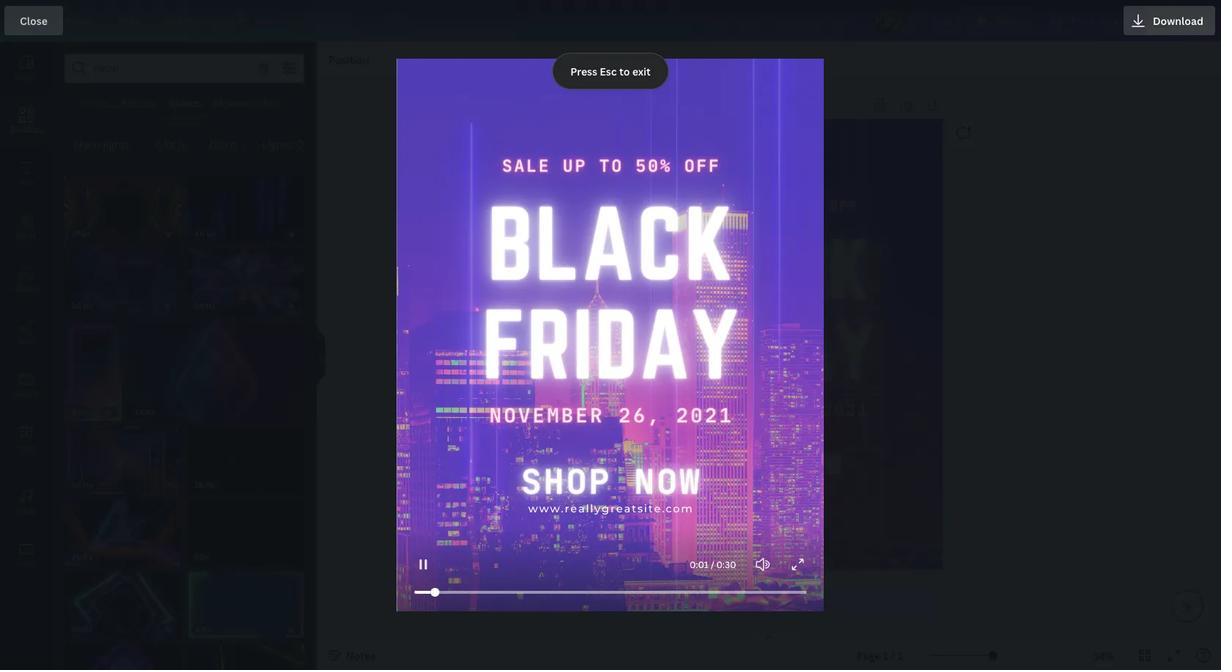 Task type: vqa. For each thing, say whether or not it's contained in the screenshot.
Design in the top left of the page
yes



Task type: locate. For each thing, give the bounding box(es) containing it.
to
[[620, 65, 630, 78], [600, 155, 624, 176], [760, 197, 780, 214]]

1 vertical spatial 10.0s group
[[65, 427, 182, 494]]

0 horizontal spatial up
[[563, 155, 588, 176]]

1 vertical spatial off
[[830, 197, 860, 214]]

1 vertical spatial 30.0s
[[195, 229, 216, 239]]

10.0s group down 27.0s
[[65, 249, 181, 315]]

audio down apps
[[16, 506, 37, 516]]

1 vertical spatial 15.0s group
[[187, 427, 304, 494]]

/ right 0:01
[[711, 559, 715, 571]]

esc
[[600, 65, 617, 78]]

8.0s group down 7.0s
[[188, 572, 304, 639]]

0 horizontal spatial www.reallygreatsite.com
[[529, 502, 694, 515]]

home
[[59, 14, 89, 28]]

8.0s group right projects button
[[65, 321, 122, 422]]

0 horizontal spatial off
[[685, 155, 721, 176]]

0 vertical spatial 10.0s
[[72, 301, 93, 311]]

15.0s
[[135, 408, 156, 418], [195, 480, 215, 490]]

0:01
[[690, 559, 709, 571]]

8.0s right apps button
[[72, 408, 88, 418]]

0 horizontal spatial 50%
[[636, 155, 673, 176]]

november 26, 2021 inside black dialog
[[490, 403, 734, 428]]

15.0s group
[[128, 321, 304, 422], [187, 427, 304, 494]]

canva assistant image
[[1179, 598, 1197, 615]]

1 horizontal spatial 8.0s
[[195, 625, 212, 634]]

lights button
[[253, 130, 302, 159]]

1 horizontal spatial 26,
[[776, 400, 811, 420]]

8.0s for the 8.0s group to the left
[[72, 408, 88, 418]]

8.0s down 7.0s
[[195, 625, 212, 634]]

november 26, 2021
[[671, 400, 870, 420], [490, 403, 734, 428]]

/ right page
[[892, 649, 896, 663]]

up inside black dialog
[[563, 155, 588, 176]]

0 horizontal spatial now
[[635, 461, 703, 502]]

1 horizontal spatial 1
[[898, 649, 904, 663]]

Seek bar range field
[[397, 574, 825, 612]]

projects button
[[0, 359, 53, 411]]

sale up to 50% off
[[503, 155, 721, 176], [681, 197, 860, 214]]

videos left 20.0s
[[14, 559, 38, 569]]

1 10.0s group from the top
[[65, 249, 181, 315]]

0 vertical spatial 30.0s group
[[187, 177, 304, 243]]

0 horizontal spatial shop
[[522, 461, 612, 502]]

30.0s group for 10.0s
[[187, 249, 304, 315]]

2 10.0s group from the top
[[65, 427, 182, 494]]

10.0s group
[[65, 249, 181, 315], [65, 427, 182, 494], [65, 572, 182, 639]]

30.0s
[[997, 14, 1025, 28], [195, 229, 216, 239], [194, 301, 216, 311]]

26, inside black dialog
[[619, 403, 662, 428]]

friday
[[483, 292, 741, 396], [665, 309, 875, 394]]

1 10.0s from the top
[[72, 301, 93, 311]]

shop
[[696, 447, 770, 481], [522, 461, 612, 502]]

neon lights button
[[65, 130, 140, 159]]

add
[[750, 595, 770, 609]]

0 horizontal spatial /
[[711, 559, 715, 571]]

main menu bar
[[0, 0, 1222, 42]]

page
[[857, 649, 881, 663]]

0 horizontal spatial audio button
[[0, 476, 53, 529]]

1 vertical spatial to
[[600, 155, 624, 176]]

30.0s group
[[187, 177, 304, 243], [187, 249, 304, 315]]

videos
[[168, 96, 201, 110], [14, 559, 38, 569]]

2 vertical spatial 30.0s
[[194, 301, 216, 311]]

november
[[671, 400, 765, 420], [490, 403, 605, 428]]

0 horizontal spatial 26,
[[619, 403, 662, 428]]

15.0s for 15.0s group to the bottom
[[195, 480, 215, 490]]

15.0s for topmost 15.0s group
[[135, 408, 156, 418]]

new
[[254, 15, 273, 25]]

2021
[[823, 400, 870, 420], [677, 403, 734, 428]]

0 vertical spatial videos button
[[162, 89, 207, 117]]

sale
[[503, 155, 551, 176], [681, 197, 721, 214]]

10.0s group for 8.0s
[[65, 572, 182, 639]]

2 vertical spatial to
[[760, 197, 780, 214]]

1 horizontal spatial videos
[[168, 96, 201, 110]]

1 horizontal spatial off
[[830, 197, 860, 214]]

side panel tab list
[[0, 42, 53, 582]]

brand button
[[0, 200, 53, 253]]

0 vertical spatial 8.0s group
[[65, 321, 122, 422]]

0 vertical spatial off
[[685, 155, 721, 176]]

0 vertical spatial /
[[711, 559, 715, 571]]

Search elements search field
[[94, 54, 249, 82]]

0 horizontal spatial 15.0s
[[135, 408, 156, 418]]

press esc to exit
[[571, 65, 651, 78]]

1 vertical spatial 15.0s
[[195, 480, 215, 490]]

close button
[[4, 6, 63, 35]]

1 horizontal spatial 15.0s
[[195, 480, 215, 490]]

lights
[[103, 138, 130, 151]]

apps button
[[0, 411, 53, 464]]

2 vertical spatial 10.0s group
[[65, 572, 182, 639]]

1 horizontal spatial www.reallygreatsite.com
[[702, 480, 838, 491]]

1
[[884, 649, 889, 663], [898, 649, 904, 663]]

videos button
[[162, 89, 207, 117], [0, 529, 53, 582]]

10.0s for 30.0s
[[72, 301, 93, 311]]

1 vertical spatial 50%
[[790, 197, 820, 214]]

1 horizontal spatial /
[[892, 649, 896, 663]]

10.0s right side panel tab list
[[72, 301, 93, 311]]

draw button
[[0, 306, 53, 359]]

0 vertical spatial 50%
[[636, 155, 673, 176]]

0 vertical spatial sale
[[503, 155, 551, 176]]

0 horizontal spatial videos button
[[0, 529, 53, 582]]

sale up to 50% off inside black dialog
[[503, 155, 721, 176]]

november inside black dialog
[[490, 403, 605, 428]]

1 vertical spatial videos
[[14, 559, 38, 569]]

10.0s group down 20.0s
[[65, 572, 182, 639]]

home link
[[47, 6, 100, 35]]

1 vertical spatial sale up to 50% off
[[681, 197, 860, 214]]

30.0s for 10.0s
[[194, 301, 216, 311]]

design button
[[0, 42, 53, 95]]

0 horizontal spatial 2021
[[677, 403, 734, 428]]

shapes button
[[207, 89, 255, 117]]

3 10.0s group from the top
[[65, 572, 182, 639]]

10.0s group up '20.0s' 'group'
[[65, 427, 182, 494]]

audio button
[[255, 89, 297, 117], [0, 476, 53, 529]]

neon lights
[[74, 138, 130, 151]]

0 vertical spatial up
[[563, 155, 588, 176]]

0 horizontal spatial 8.0s
[[72, 408, 88, 418]]

press
[[571, 65, 598, 78]]

1 horizontal spatial audio
[[261, 96, 291, 110]]

0 horizontal spatial november
[[490, 403, 605, 428]]

1 vertical spatial up
[[731, 197, 750, 214]]

10.0s group for 30.0s
[[65, 249, 181, 315]]

shop now
[[696, 447, 844, 481], [522, 461, 703, 502]]

graphics
[[64, 96, 109, 110]]

8.0s group
[[65, 321, 122, 422], [188, 572, 304, 639]]

0 vertical spatial videos
[[168, 96, 201, 110]]

0 vertical spatial 8.0s
[[72, 408, 88, 418]]

1 vertical spatial audio button
[[0, 476, 53, 529]]

3 10.0s from the top
[[72, 625, 93, 634]]

0 vertical spatial 10.0s group
[[65, 249, 181, 315]]

audio
[[261, 96, 291, 110], [16, 506, 37, 516]]

2 vertical spatial 10.0s
[[72, 625, 93, 634]]

50%
[[636, 155, 673, 176], [790, 197, 820, 214]]

0 horizontal spatial videos
[[14, 559, 38, 569]]

disco
[[210, 138, 237, 151]]

black
[[488, 188, 736, 298], [669, 225, 871, 314]]

now
[[789, 447, 844, 481], [635, 461, 703, 502]]

videos down search elements search field
[[168, 96, 201, 110]]

audio button up the 'lights'
[[255, 89, 297, 117]]

0 vertical spatial 30.0s
[[997, 14, 1025, 28]]

1 horizontal spatial 2021
[[823, 400, 870, 420]]

text button
[[0, 147, 53, 200]]

1 horizontal spatial videos button
[[162, 89, 207, 117]]

draw
[[17, 336, 36, 346]]

frames button
[[297, 89, 345, 117]]

magic switch
[[178, 14, 244, 28]]

1 vertical spatial 30.0s group
[[187, 249, 304, 315]]

10.0s down 20.0s
[[72, 625, 93, 634]]

off
[[685, 155, 721, 176], [830, 197, 860, 214]]

/
[[711, 559, 715, 571], [892, 649, 896, 663]]

20.0s
[[72, 552, 93, 562]]

1 horizontal spatial sale
[[681, 197, 721, 214]]

1 vertical spatial 10.0s
[[72, 480, 93, 490]]

8.0s for rightmost the 8.0s group
[[195, 625, 212, 634]]

audio up the 'lights'
[[261, 96, 291, 110]]

0 vertical spatial sale up to 50% off
[[503, 155, 721, 176]]

0 horizontal spatial sale
[[503, 155, 551, 176]]

1 vertical spatial audio
[[16, 506, 37, 516]]

0 horizontal spatial audio
[[16, 506, 37, 516]]

1 horizontal spatial 8.0s group
[[188, 572, 304, 639]]

audio button down apps
[[0, 476, 53, 529]]

26,
[[776, 400, 811, 420], [619, 403, 662, 428]]

graphics button
[[58, 89, 115, 117]]

notes
[[346, 649, 376, 663]]

1 vertical spatial 8.0s group
[[188, 572, 304, 639]]

10.0s up '20.0s' 'group'
[[72, 480, 93, 490]]

1 vertical spatial 8.0s
[[195, 625, 212, 634]]

exit
[[633, 65, 651, 78]]

sale inside black dialog
[[503, 155, 551, 176]]

0 vertical spatial audio button
[[255, 89, 297, 117]]

videos button down search elements search field
[[162, 89, 207, 117]]

videos inside side panel tab list
[[14, 559, 38, 569]]

elements button
[[0, 95, 53, 147]]

2021 inside black dialog
[[677, 403, 734, 428]]

0 vertical spatial www.reallygreatsite.com
[[702, 480, 838, 491]]

1 vertical spatial www.reallygreatsite.com
[[529, 502, 694, 515]]

0 vertical spatial 15.0s
[[135, 408, 156, 418]]

disco button
[[200, 130, 247, 159]]

8.0s
[[72, 408, 88, 418], [195, 625, 212, 634]]

projects
[[12, 389, 41, 399]]

7.0s
[[194, 552, 209, 562]]

10.0s
[[72, 301, 93, 311], [72, 480, 93, 490], [72, 625, 93, 634]]

0 vertical spatial 15.0s group
[[128, 321, 304, 422]]

videos button left 20.0s
[[0, 529, 53, 582]]

0 horizontal spatial 1
[[884, 649, 889, 663]]

www.reallygreatsite.com
[[702, 480, 838, 491], [529, 502, 694, 515]]

up
[[563, 155, 588, 176], [731, 197, 750, 214]]



Task type: describe. For each thing, give the bounding box(es) containing it.
30.0s group for 27.0s
[[187, 177, 304, 243]]

download button
[[1124, 6, 1216, 35]]

1 horizontal spatial 50%
[[790, 197, 820, 214]]

2 10.0s from the top
[[72, 480, 93, 490]]

brand
[[16, 230, 37, 240]]

close
[[20, 14, 48, 28]]

page
[[773, 595, 797, 609]]

text
[[19, 178, 34, 187]]

elements
[[10, 125, 43, 135]]

0:01 / 0:30
[[690, 559, 737, 571]]

1 vertical spatial sale
[[681, 197, 721, 214]]

shop inside black dialog
[[522, 461, 612, 502]]

shop now inside black dialog
[[522, 461, 703, 502]]

download
[[1154, 14, 1204, 28]]

1 horizontal spatial november
[[671, 400, 765, 420]]

notes button
[[323, 644, 382, 667]]

uploads button
[[0, 253, 53, 306]]

/ inside black dialog
[[711, 559, 715, 571]]

neon
[[74, 138, 101, 151]]

off inside black dialog
[[685, 155, 721, 176]]

page 1 / 1
[[857, 649, 904, 663]]

+ add page button
[[595, 588, 944, 617]]

now inside black dialog
[[635, 461, 703, 502]]

30.0s button
[[968, 6, 1036, 35]]

friday inside black dialog
[[483, 292, 741, 396]]

switch
[[210, 14, 244, 28]]

show pages image
[[734, 631, 805, 643]]

1 horizontal spatial audio button
[[255, 89, 297, 117]]

1 horizontal spatial up
[[731, 197, 750, 214]]

uploads
[[12, 283, 41, 293]]

photos button
[[115, 89, 162, 117]]

frames
[[302, 96, 339, 110]]

30.0s for 27.0s
[[195, 229, 216, 239]]

magic
[[178, 14, 208, 28]]

apps
[[17, 442, 35, 451]]

black inside dialog
[[488, 188, 736, 298]]

photos
[[121, 96, 156, 110]]

glitch
[[155, 138, 185, 151]]

black dialog
[[0, 0, 1222, 670]]

1 horizontal spatial shop
[[696, 447, 770, 481]]

hide image
[[316, 321, 326, 391]]

+ add page
[[742, 595, 797, 609]]

audio inside side panel tab list
[[16, 506, 37, 516]]

+
[[742, 595, 748, 609]]

27.0s
[[72, 229, 91, 239]]

7.0s group
[[187, 500, 304, 566]]

0 horizontal spatial 8.0s group
[[65, 321, 122, 422]]

lights
[[262, 138, 292, 151]]

2 1 from the left
[[898, 649, 904, 663]]

design
[[14, 72, 39, 82]]

www.reallygreatsite.com inside black dialog
[[529, 502, 694, 515]]

0 vertical spatial to
[[620, 65, 630, 78]]

0:30
[[717, 559, 737, 571]]

Design title text field
[[675, 6, 868, 35]]

shapes
[[213, 96, 250, 110]]

glitch button
[[146, 130, 194, 159]]

0 vertical spatial audio
[[261, 96, 291, 110]]

27.0s group
[[65, 177, 182, 243]]

to inside black dialog
[[600, 155, 624, 176]]

30.0s inside 30.0s button
[[997, 14, 1025, 28]]

10.0s for 8.0s
[[72, 625, 93, 634]]

1 vertical spatial videos button
[[0, 529, 53, 582]]

1 1 from the left
[[884, 649, 889, 663]]

50% inside black dialog
[[636, 155, 673, 176]]

1 horizontal spatial now
[[789, 447, 844, 481]]

20.0s group
[[65, 500, 181, 566]]

1 vertical spatial /
[[892, 649, 896, 663]]



